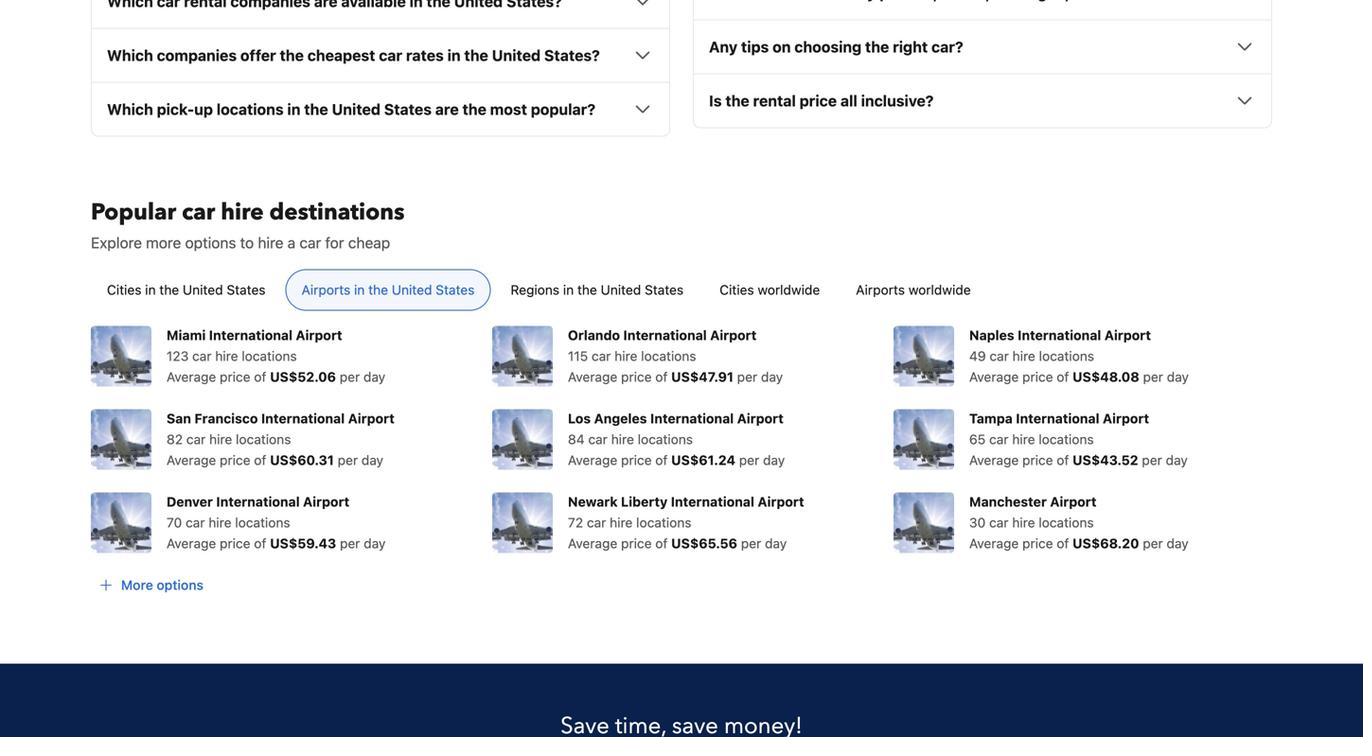 Task type: locate. For each thing, give the bounding box(es) containing it.
rental
[[753, 92, 796, 110]]

los angeles international airport 84 car hire locations average price of us$61.24 per day
[[568, 411, 785, 468]]

airports down for
[[302, 282, 351, 298]]

average down 72
[[568, 536, 618, 551]]

states inside regions in the united states button
[[645, 282, 684, 298]]

francisco
[[194, 411, 258, 426]]

tips
[[741, 38, 769, 56]]

locations inside tampa international airport 65 car hire locations average price of us$43.52 per day
[[1039, 432, 1094, 447]]

cheap car hire in newark liberty international airport - ewr image
[[492, 493, 553, 553]]

car right "65"
[[990, 432, 1009, 447]]

which for which pick-up locations in the united states are the most popular?
[[107, 100, 153, 118]]

average down 123
[[167, 369, 216, 385]]

the inside any tips on choosing the right car? dropdown button
[[865, 38, 889, 56]]

tab list
[[76, 269, 1288, 312]]

in inside button
[[145, 282, 156, 298]]

the inside is the rental price all inclusive? dropdown button
[[726, 92, 750, 110]]

day
[[364, 369, 386, 385], [761, 369, 783, 385], [1167, 369, 1189, 385], [362, 452, 384, 468], [763, 452, 785, 468], [1166, 452, 1188, 468], [364, 536, 386, 551], [765, 536, 787, 551], [1167, 536, 1189, 551]]

airports inside 'button'
[[302, 282, 351, 298]]

car inside the manchester airport 30 car hire locations average price of us$68.20 per day
[[990, 515, 1009, 531]]

car right 72
[[587, 515, 606, 531]]

2 airports from the left
[[856, 282, 905, 298]]

hire inside los angeles international airport 84 car hire locations average price of us$61.24 per day
[[611, 432, 634, 447]]

international up us$48.08
[[1018, 327, 1102, 343]]

hire down francisco
[[209, 432, 232, 447]]

which left pick-
[[107, 100, 153, 118]]

cities for cities in the united states
[[107, 282, 142, 298]]

airport inside newark liberty international airport 72 car hire locations average price of us$65.56 per day
[[758, 494, 804, 510]]

of
[[254, 369, 266, 385], [656, 369, 668, 385], [1057, 369, 1069, 385], [254, 452, 266, 468], [656, 452, 668, 468], [1057, 452, 1069, 468], [254, 536, 266, 551], [656, 536, 668, 551], [1057, 536, 1069, 551]]

72
[[568, 515, 583, 531]]

per right 'us$43.52'
[[1142, 452, 1163, 468]]

average down 115
[[568, 369, 618, 385]]

cheap car hire in naples international airport - nap image
[[894, 326, 954, 387]]

in inside 'button'
[[354, 282, 365, 298]]

car left rates
[[379, 46, 403, 64]]

day right 'us$43.52'
[[1166, 452, 1188, 468]]

regions in the united states
[[511, 282, 684, 298]]

more
[[146, 234, 181, 252]]

hire down orlando
[[615, 348, 638, 364]]

states up orlando international airport 115 car hire locations average price of us$47.91 per day
[[645, 282, 684, 298]]

price down francisco
[[220, 452, 250, 468]]

car inside san francisco international airport 82 car hire locations average price of us$60.31 per day
[[186, 432, 206, 447]]

of left us$48.08
[[1057, 369, 1069, 385]]

states
[[384, 100, 432, 118], [227, 282, 266, 298], [436, 282, 475, 298], [645, 282, 684, 298]]

international
[[209, 327, 293, 343], [623, 327, 707, 343], [1018, 327, 1102, 343], [261, 411, 345, 426], [650, 411, 734, 426], [1016, 411, 1100, 426], [216, 494, 300, 510], [671, 494, 755, 510]]

more options
[[121, 577, 204, 593]]

manchester
[[970, 494, 1047, 510]]

day inside tampa international airport 65 car hire locations average price of us$43.52 per day
[[1166, 452, 1188, 468]]

tampa
[[970, 411, 1013, 426]]

day right us$61.24
[[763, 452, 785, 468]]

is the rental price all inclusive?
[[709, 92, 934, 110]]

car inside dropdown button
[[379, 46, 403, 64]]

locations down francisco
[[236, 432, 291, 447]]

2 cities from the left
[[720, 282, 754, 298]]

price inside los angeles international airport 84 car hire locations average price of us$61.24 per day
[[621, 452, 652, 468]]

locations inside the manchester airport 30 car hire locations average price of us$68.20 per day
[[1039, 515, 1094, 531]]

united
[[492, 46, 541, 64], [332, 100, 381, 118], [183, 282, 223, 298], [392, 282, 432, 298], [601, 282, 641, 298]]

more
[[121, 577, 153, 593]]

angeles
[[594, 411, 647, 426]]

us$61.24
[[671, 452, 736, 468]]

international down us$47.91
[[650, 411, 734, 426]]

the down cheap
[[369, 282, 388, 298]]

84
[[568, 432, 585, 447]]

average down 82
[[167, 452, 216, 468]]

1 vertical spatial options
[[157, 577, 204, 593]]

per right the us$52.06
[[340, 369, 360, 385]]

per inside san francisco international airport 82 car hire locations average price of us$60.31 per day
[[338, 452, 358, 468]]

price left us$48.08
[[1023, 369, 1053, 385]]

cities for cities worldwide
[[720, 282, 754, 298]]

1 horizontal spatial worldwide
[[909, 282, 971, 298]]

worldwide for cities worldwide
[[758, 282, 820, 298]]

tab list containing cities in the united states
[[76, 269, 1288, 312]]

international inside san francisco international airport 82 car hire locations average price of us$60.31 per day
[[261, 411, 345, 426]]

car inside orlando international airport 115 car hire locations average price of us$47.91 per day
[[592, 348, 611, 364]]

of inside miami international airport 123 car hire locations average price of us$52.06 per day
[[254, 369, 266, 385]]

locations up us$59.43
[[235, 515, 290, 531]]

in
[[448, 46, 461, 64], [287, 100, 301, 118], [145, 282, 156, 298], [354, 282, 365, 298], [563, 282, 574, 298]]

international inside orlando international airport 115 car hire locations average price of us$47.91 per day
[[623, 327, 707, 343]]

price inside dropdown button
[[800, 92, 837, 110]]

per right us$47.91
[[737, 369, 758, 385]]

locations up us$47.91
[[641, 348, 696, 364]]

average down 84
[[568, 452, 618, 468]]

the right are
[[463, 100, 487, 118]]

of left us$68.20
[[1057, 536, 1069, 551]]

day right us$68.20
[[1167, 536, 1189, 551]]

which
[[107, 46, 153, 64], [107, 100, 153, 118]]

hire right 123
[[215, 348, 238, 364]]

day inside orlando international airport 115 car hire locations average price of us$47.91 per day
[[761, 369, 783, 385]]

which left companies
[[107, 46, 153, 64]]

day inside denver international airport 70 car hire locations average price of us$59.43 per day
[[364, 536, 386, 551]]

airports
[[302, 282, 351, 298], [856, 282, 905, 298]]

are
[[435, 100, 459, 118]]

per right us$48.08
[[1143, 369, 1164, 385]]

per right us$60.31
[[338, 452, 358, 468]]

0 horizontal spatial worldwide
[[758, 282, 820, 298]]

of left the "us$65.56"
[[656, 536, 668, 551]]

united inside button
[[601, 282, 641, 298]]

states for cities in the united states
[[227, 282, 266, 298]]

worldwide for airports worldwide
[[909, 282, 971, 298]]

states for airports in the united states
[[436, 282, 475, 298]]

airport
[[296, 327, 342, 343], [710, 327, 757, 343], [1105, 327, 1151, 343], [348, 411, 395, 426], [737, 411, 784, 426], [1103, 411, 1150, 426], [303, 494, 350, 510], [758, 494, 804, 510], [1050, 494, 1097, 510]]

average inside tampa international airport 65 car hire locations average price of us$43.52 per day
[[970, 452, 1019, 468]]

regions
[[511, 282, 560, 298]]

car right 82
[[186, 432, 206, 447]]

price up "liberty"
[[621, 452, 652, 468]]

of left us$47.91
[[656, 369, 668, 385]]

the right is
[[726, 92, 750, 110]]

65
[[970, 432, 986, 447]]

of left 'us$43.52'
[[1057, 452, 1069, 468]]

car down orlando
[[592, 348, 611, 364]]

price inside the manchester airport 30 car hire locations average price of us$68.20 per day
[[1023, 536, 1053, 551]]

car right 49
[[990, 348, 1009, 364]]

0 horizontal spatial airports
[[302, 282, 351, 298]]

right
[[893, 38, 928, 56]]

explore
[[91, 234, 142, 252]]

car
[[379, 46, 403, 64], [182, 197, 215, 228], [300, 234, 321, 252], [192, 348, 212, 364], [592, 348, 611, 364], [990, 348, 1009, 364], [186, 432, 206, 447], [588, 432, 608, 447], [990, 432, 1009, 447], [186, 515, 205, 531], [587, 515, 606, 531], [990, 515, 1009, 531]]

choosing
[[795, 38, 862, 56]]

a
[[288, 234, 296, 252]]

0 horizontal spatial cities
[[107, 282, 142, 298]]

all
[[841, 92, 858, 110]]

offer
[[240, 46, 276, 64]]

1 worldwide from the left
[[758, 282, 820, 298]]

locations right up
[[217, 100, 284, 118]]

the up orlando
[[578, 282, 597, 298]]

locations up the us$52.06
[[242, 348, 297, 364]]

popular car hire destinations explore more options to hire a car for cheap
[[91, 197, 405, 252]]

2 worldwide from the left
[[909, 282, 971, 298]]

day right us$59.43
[[364, 536, 386, 551]]

in inside button
[[563, 282, 574, 298]]

1 which from the top
[[107, 46, 153, 64]]

car right 84
[[588, 432, 608, 447]]

international up us$47.91
[[623, 327, 707, 343]]

us$68.20
[[1073, 536, 1140, 551]]

hire down naples at right
[[1013, 348, 1036, 364]]

cities
[[107, 282, 142, 298], [720, 282, 754, 298]]

in down which companies offer the cheapest car rates in the united states?
[[287, 100, 301, 118]]

states left regions
[[436, 282, 475, 298]]

international up the "us$65.56"
[[671, 494, 755, 510]]

locations
[[217, 100, 284, 118], [242, 348, 297, 364], [641, 348, 696, 364], [1039, 348, 1095, 364], [236, 432, 291, 447], [638, 432, 693, 447], [1039, 432, 1094, 447], [235, 515, 290, 531], [636, 515, 692, 531], [1039, 515, 1094, 531]]

of inside the manchester airport 30 car hire locations average price of us$68.20 per day
[[1057, 536, 1069, 551]]

day right us$60.31
[[362, 452, 384, 468]]

united inside button
[[183, 282, 223, 298]]

0 vertical spatial options
[[185, 234, 236, 252]]

per right us$68.20
[[1143, 536, 1163, 551]]

average inside naples international airport 49 car hire locations average price of us$48.08 per day
[[970, 369, 1019, 385]]

airport inside the manchester airport 30 car hire locations average price of us$68.20 per day
[[1050, 494, 1097, 510]]

san francisco international airport 82 car hire locations average price of us$60.31 per day
[[167, 411, 395, 468]]

day right us$48.08
[[1167, 369, 1189, 385]]

of inside naples international airport 49 car hire locations average price of us$48.08 per day
[[1057, 369, 1069, 385]]

day inside the manchester airport 30 car hire locations average price of us$68.20 per day
[[1167, 536, 1189, 551]]

day inside los angeles international airport 84 car hire locations average price of us$61.24 per day
[[763, 452, 785, 468]]

the inside cities in the united states button
[[159, 282, 179, 298]]

price down manchester
[[1023, 536, 1053, 551]]

cities up orlando international airport 115 car hire locations average price of us$47.91 per day
[[720, 282, 754, 298]]

0 vertical spatial which
[[107, 46, 153, 64]]

day right the us$52.06
[[364, 369, 386, 385]]

tampa international airport 65 car hire locations average price of us$43.52 per day
[[970, 411, 1188, 468]]

day right us$47.91
[[761, 369, 783, 385]]

average inside los angeles international airport 84 car hire locations average price of us$61.24 per day
[[568, 452, 618, 468]]

in right regions
[[563, 282, 574, 298]]

car inside los angeles international airport 84 car hire locations average price of us$61.24 per day
[[588, 432, 608, 447]]

per
[[340, 369, 360, 385], [737, 369, 758, 385], [1143, 369, 1164, 385], [338, 452, 358, 468], [739, 452, 760, 468], [1142, 452, 1163, 468], [340, 536, 360, 551], [741, 536, 762, 551], [1143, 536, 1163, 551]]

per right us$61.24
[[739, 452, 760, 468]]

price left us$59.43
[[220, 536, 250, 551]]

airports in the united states button
[[286, 269, 491, 311]]

average down the 30
[[970, 536, 1019, 551]]

average down 70
[[167, 536, 216, 551]]

states inside cities in the united states button
[[227, 282, 266, 298]]

1 horizontal spatial airports
[[856, 282, 905, 298]]

airport inside naples international airport 49 car hire locations average price of us$48.08 per day
[[1105, 327, 1151, 343]]

of left us$59.43
[[254, 536, 266, 551]]

united for airports in the united states
[[392, 282, 432, 298]]

cities in the united states
[[107, 282, 266, 298]]

miami
[[167, 327, 206, 343]]

the inside regions in the united states button
[[578, 282, 597, 298]]

price inside naples international airport 49 car hire locations average price of us$48.08 per day
[[1023, 369, 1053, 385]]

us$59.43
[[270, 536, 336, 551]]

of left us$60.31
[[254, 452, 266, 468]]

average down "65"
[[970, 452, 1019, 468]]

car right 123
[[192, 348, 212, 364]]

average inside newark liberty international airport 72 car hire locations average price of us$65.56 per day
[[568, 536, 618, 551]]

1 airports from the left
[[302, 282, 351, 298]]

car inside miami international airport 123 car hire locations average price of us$52.06 per day
[[192, 348, 212, 364]]

international up 'us$43.52'
[[1016, 411, 1100, 426]]

locations up us$48.08
[[1039, 348, 1095, 364]]

locations inside orlando international airport 115 car hire locations average price of us$47.91 per day
[[641, 348, 696, 364]]

day inside miami international airport 123 car hire locations average price of us$52.06 per day
[[364, 369, 386, 385]]

cheap car hire in orlando international airport - mco image
[[492, 326, 553, 387]]

1 horizontal spatial cities
[[720, 282, 754, 298]]

locations inside naples international airport 49 car hire locations average price of us$48.08 per day
[[1039, 348, 1095, 364]]

locations inside denver international airport 70 car hire locations average price of us$59.43 per day
[[235, 515, 290, 531]]

international down us$60.31
[[216, 494, 300, 510]]

cities down explore
[[107, 282, 142, 298]]

locations up 'us$43.52'
[[1039, 432, 1094, 447]]

49
[[970, 348, 986, 364]]

for
[[325, 234, 344, 252]]

on
[[773, 38, 791, 56]]

airports inside button
[[856, 282, 905, 298]]

hire down the tampa
[[1012, 432, 1035, 447]]

car right 70
[[186, 515, 205, 531]]

hire down "liberty"
[[610, 515, 633, 531]]

per right us$59.43
[[340, 536, 360, 551]]

price up manchester
[[1023, 452, 1053, 468]]

price inside miami international airport 123 car hire locations average price of us$52.06 per day
[[220, 369, 250, 385]]

per right the "us$65.56"
[[741, 536, 762, 551]]

naples
[[970, 327, 1015, 343]]

hire down denver
[[209, 515, 232, 531]]

denver
[[167, 494, 213, 510]]

destinations
[[269, 197, 405, 228]]

united for cities in the united states
[[183, 282, 223, 298]]

worldwide
[[758, 282, 820, 298], [909, 282, 971, 298]]

international down the us$52.06
[[261, 411, 345, 426]]

2 which from the top
[[107, 100, 153, 118]]

price left all
[[800, 92, 837, 110]]

price
[[800, 92, 837, 110], [220, 369, 250, 385], [621, 369, 652, 385], [1023, 369, 1053, 385], [220, 452, 250, 468], [621, 452, 652, 468], [1023, 452, 1053, 468], [220, 536, 250, 551], [621, 536, 652, 551], [1023, 536, 1053, 551]]

locations down "liberty"
[[636, 515, 692, 531]]

international right miami
[[209, 327, 293, 343]]

options inside popular car hire destinations explore more options to hire a car for cheap
[[185, 234, 236, 252]]

states?
[[544, 46, 600, 64]]

airport inside miami international airport 123 car hire locations average price of us$52.06 per day
[[296, 327, 342, 343]]

day right the "us$65.56"
[[765, 536, 787, 551]]

locations up us$68.20
[[1039, 515, 1094, 531]]

in for regions in the united states
[[563, 282, 574, 298]]

airport inside los angeles international airport 84 car hire locations average price of us$61.24 per day
[[737, 411, 784, 426]]

locations up us$61.24
[[638, 432, 693, 447]]

1 vertical spatial which
[[107, 100, 153, 118]]

per inside los angeles international airport 84 car hire locations average price of us$61.24 per day
[[739, 452, 760, 468]]

hire
[[221, 197, 264, 228], [258, 234, 284, 252], [215, 348, 238, 364], [615, 348, 638, 364], [1013, 348, 1036, 364], [209, 432, 232, 447], [611, 432, 634, 447], [1012, 432, 1035, 447], [209, 515, 232, 531], [610, 515, 633, 531], [1012, 515, 1035, 531]]

in down more
[[145, 282, 156, 298]]

options right the more
[[157, 577, 204, 593]]

car right a
[[300, 234, 321, 252]]

the down more
[[159, 282, 179, 298]]

united inside 'button'
[[392, 282, 432, 298]]

the
[[865, 38, 889, 56], [280, 46, 304, 64], [464, 46, 488, 64], [726, 92, 750, 110], [304, 100, 328, 118], [463, 100, 487, 118], [159, 282, 179, 298], [369, 282, 388, 298], [578, 282, 597, 298]]

hire down manchester
[[1012, 515, 1035, 531]]

options
[[185, 234, 236, 252], [157, 577, 204, 593]]

newark
[[568, 494, 618, 510]]

in down cheap
[[354, 282, 365, 298]]

price down "liberty"
[[621, 536, 652, 551]]

price inside san francisco international airport 82 car hire locations average price of us$60.31 per day
[[220, 452, 250, 468]]

worldwide inside "cities worldwide" button
[[758, 282, 820, 298]]

1 cities from the left
[[107, 282, 142, 298]]

popular?
[[531, 100, 596, 118]]

price up angeles
[[621, 369, 652, 385]]



Task type: describe. For each thing, give the bounding box(es) containing it.
car inside newark liberty international airport 72 car hire locations average price of us$65.56 per day
[[587, 515, 606, 531]]

cities in the united states button
[[91, 269, 282, 311]]

us$43.52
[[1073, 452, 1139, 468]]

which pick-up locations in the united states are the most popular? button
[[107, 98, 654, 121]]

miami international airport 123 car hire locations average price of us$52.06 per day
[[167, 327, 386, 385]]

manchester airport 30 car hire locations average price of us$68.20 per day
[[970, 494, 1189, 551]]

hire up to at the left top of the page
[[221, 197, 264, 228]]

car?
[[932, 38, 964, 56]]

international inside denver international airport 70 car hire locations average price of us$59.43 per day
[[216, 494, 300, 510]]

inclusive?
[[861, 92, 934, 110]]

price inside newark liberty international airport 72 car hire locations average price of us$65.56 per day
[[621, 536, 652, 551]]

car inside denver international airport 70 car hire locations average price of us$59.43 per day
[[186, 515, 205, 531]]

popular
[[91, 197, 176, 228]]

more options button
[[91, 568, 211, 602]]

average inside san francisco international airport 82 car hire locations average price of us$60.31 per day
[[167, 452, 216, 468]]

cheap car hire in miami international airport - mia image
[[91, 326, 151, 387]]

us$65.56
[[671, 536, 738, 551]]

us$47.91
[[671, 369, 734, 385]]

hire inside miami international airport 123 car hire locations average price of us$52.06 per day
[[215, 348, 238, 364]]

average inside orlando international airport 115 car hire locations average price of us$47.91 per day
[[568, 369, 618, 385]]

per inside miami international airport 123 car hire locations average price of us$52.06 per day
[[340, 369, 360, 385]]

airports worldwide button
[[840, 269, 987, 311]]

car right popular
[[182, 197, 215, 228]]

airport inside denver international airport 70 car hire locations average price of us$59.43 per day
[[303, 494, 350, 510]]

per inside naples international airport 49 car hire locations average price of us$48.08 per day
[[1143, 369, 1164, 385]]

per inside the manchester airport 30 car hire locations average price of us$68.20 per day
[[1143, 536, 1163, 551]]

locations inside newark liberty international airport 72 car hire locations average price of us$65.56 per day
[[636, 515, 692, 531]]

airports worldwide
[[856, 282, 971, 298]]

cheap car hire in tampa international airport - tpa image
[[894, 409, 954, 470]]

regions in the united states button
[[495, 269, 700, 311]]

airport inside orlando international airport 115 car hire locations average price of us$47.91 per day
[[710, 327, 757, 343]]

airport inside san francisco international airport 82 car hire locations average price of us$60.31 per day
[[348, 411, 395, 426]]

international inside newark liberty international airport 72 car hire locations average price of us$65.56 per day
[[671, 494, 755, 510]]

international inside los angeles international airport 84 car hire locations average price of us$61.24 per day
[[650, 411, 734, 426]]

cheap car hire in manchester airport - man image
[[894, 493, 954, 553]]

which for which companies offer the cheapest car rates in the united states?
[[107, 46, 153, 64]]

is
[[709, 92, 722, 110]]

the right offer
[[280, 46, 304, 64]]

to
[[240, 234, 254, 252]]

any tips on choosing the right car?
[[709, 38, 964, 56]]

cheapest
[[307, 46, 375, 64]]

pick-
[[157, 100, 194, 118]]

average inside the manchester airport 30 car hire locations average price of us$68.20 per day
[[970, 536, 1019, 551]]

united for regions in the united states
[[601, 282, 641, 298]]

price inside tampa international airport 65 car hire locations average price of us$43.52 per day
[[1023, 452, 1053, 468]]

cities worldwide button
[[704, 269, 836, 311]]

the right rates
[[464, 46, 488, 64]]

cities worldwide
[[720, 282, 820, 298]]

los
[[568, 411, 591, 426]]

rates
[[406, 46, 444, 64]]

hire inside tampa international airport 65 car hire locations average price of us$43.52 per day
[[1012, 432, 1035, 447]]

airport inside tampa international airport 65 car hire locations average price of us$43.52 per day
[[1103, 411, 1150, 426]]

cheap
[[348, 234, 390, 252]]

options inside "button"
[[157, 577, 204, 593]]

companies
[[157, 46, 237, 64]]

of inside newark liberty international airport 72 car hire locations average price of us$65.56 per day
[[656, 536, 668, 551]]

san
[[167, 411, 191, 426]]

price inside orlando international airport 115 car hire locations average price of us$47.91 per day
[[621, 369, 652, 385]]

airports in the united states
[[302, 282, 475, 298]]

the inside airports in the united states 'button'
[[369, 282, 388, 298]]

hire inside orlando international airport 115 car hire locations average price of us$47.91 per day
[[615, 348, 638, 364]]

70
[[167, 515, 182, 531]]

car inside naples international airport 49 car hire locations average price of us$48.08 per day
[[990, 348, 1009, 364]]

international inside naples international airport 49 car hire locations average price of us$48.08 per day
[[1018, 327, 1102, 343]]

orlando
[[568, 327, 620, 343]]

is the rental price all inclusive? button
[[709, 89, 1256, 112]]

of inside orlando international airport 115 car hire locations average price of us$47.91 per day
[[656, 369, 668, 385]]

of inside denver international airport 70 car hire locations average price of us$59.43 per day
[[254, 536, 266, 551]]

per inside orlando international airport 115 car hire locations average price of us$47.91 per day
[[737, 369, 758, 385]]

the down cheapest
[[304, 100, 328, 118]]

up
[[194, 100, 213, 118]]

hire inside the manchester airport 30 car hire locations average price of us$68.20 per day
[[1012, 515, 1035, 531]]

which companies offer the cheapest car rates in the united states?
[[107, 46, 600, 64]]

which companies offer the cheapest car rates in the united states? button
[[107, 44, 654, 67]]

123
[[167, 348, 189, 364]]

day inside naples international airport 49 car hire locations average price of us$48.08 per day
[[1167, 369, 1189, 385]]

cheap car hire in san francisco international airport - sfo image
[[91, 409, 151, 470]]

airports for airports in the united states
[[302, 282, 351, 298]]

locations inside dropdown button
[[217, 100, 284, 118]]

per inside tampa international airport 65 car hire locations average price of us$43.52 per day
[[1142, 452, 1163, 468]]

denver international airport 70 car hire locations average price of us$59.43 per day
[[167, 494, 386, 551]]

locations inside miami international airport 123 car hire locations average price of us$52.06 per day
[[242, 348, 297, 364]]

locations inside los angeles international airport 84 car hire locations average price of us$61.24 per day
[[638, 432, 693, 447]]

hire inside denver international airport 70 car hire locations average price of us$59.43 per day
[[209, 515, 232, 531]]

liberty
[[621, 494, 668, 510]]

average inside miami international airport 123 car hire locations average price of us$52.06 per day
[[167, 369, 216, 385]]

international inside tampa international airport 65 car hire locations average price of us$43.52 per day
[[1016, 411, 1100, 426]]

locations inside san francisco international airport 82 car hire locations average price of us$60.31 per day
[[236, 432, 291, 447]]

naples international airport 49 car hire locations average price of us$48.08 per day
[[970, 327, 1189, 385]]

newark liberty international airport 72 car hire locations average price of us$65.56 per day
[[568, 494, 804, 551]]

which pick-up locations in the united states are the most popular?
[[107, 100, 596, 118]]

of inside san francisco international airport 82 car hire locations average price of us$60.31 per day
[[254, 452, 266, 468]]

average inside denver international airport 70 car hire locations average price of us$59.43 per day
[[167, 536, 216, 551]]

in for airports in the united states
[[354, 282, 365, 298]]

us$48.08
[[1073, 369, 1140, 385]]

30
[[970, 515, 986, 531]]

day inside san francisco international airport 82 car hire locations average price of us$60.31 per day
[[362, 452, 384, 468]]

cheap car hire in denver international airport - den image
[[91, 493, 151, 553]]

international inside miami international airport 123 car hire locations average price of us$52.06 per day
[[209, 327, 293, 343]]

of inside tampa international airport 65 car hire locations average price of us$43.52 per day
[[1057, 452, 1069, 468]]

us$52.06
[[270, 369, 336, 385]]

price inside denver international airport 70 car hire locations average price of us$59.43 per day
[[220, 536, 250, 551]]

states for regions in the united states
[[645, 282, 684, 298]]

hire inside naples international airport 49 car hire locations average price of us$48.08 per day
[[1013, 348, 1036, 364]]

hire inside san francisco international airport 82 car hire locations average price of us$60.31 per day
[[209, 432, 232, 447]]

car inside tampa international airport 65 car hire locations average price of us$43.52 per day
[[990, 432, 1009, 447]]

82
[[167, 432, 183, 447]]

cheap car hire in los angeles international airport - lax image
[[492, 409, 553, 470]]

115
[[568, 348, 588, 364]]

us$60.31
[[270, 452, 334, 468]]

any
[[709, 38, 738, 56]]

in right rates
[[448, 46, 461, 64]]

orlando international airport 115 car hire locations average price of us$47.91 per day
[[568, 327, 783, 385]]

per inside denver international airport 70 car hire locations average price of us$59.43 per day
[[340, 536, 360, 551]]

states inside which pick-up locations in the united states are the most popular? dropdown button
[[384, 100, 432, 118]]

hire left a
[[258, 234, 284, 252]]

in for cities in the united states
[[145, 282, 156, 298]]

day inside newark liberty international airport 72 car hire locations average price of us$65.56 per day
[[765, 536, 787, 551]]

hire inside newark liberty international airport 72 car hire locations average price of us$65.56 per day
[[610, 515, 633, 531]]

of inside los angeles international airport 84 car hire locations average price of us$61.24 per day
[[656, 452, 668, 468]]

per inside newark liberty international airport 72 car hire locations average price of us$65.56 per day
[[741, 536, 762, 551]]

most
[[490, 100, 527, 118]]

any tips on choosing the right car? button
[[709, 35, 1256, 58]]

airports for airports worldwide
[[856, 282, 905, 298]]



Task type: vqa. For each thing, say whether or not it's contained in the screenshot.
Years. corresponding to Genius Level 3
no



